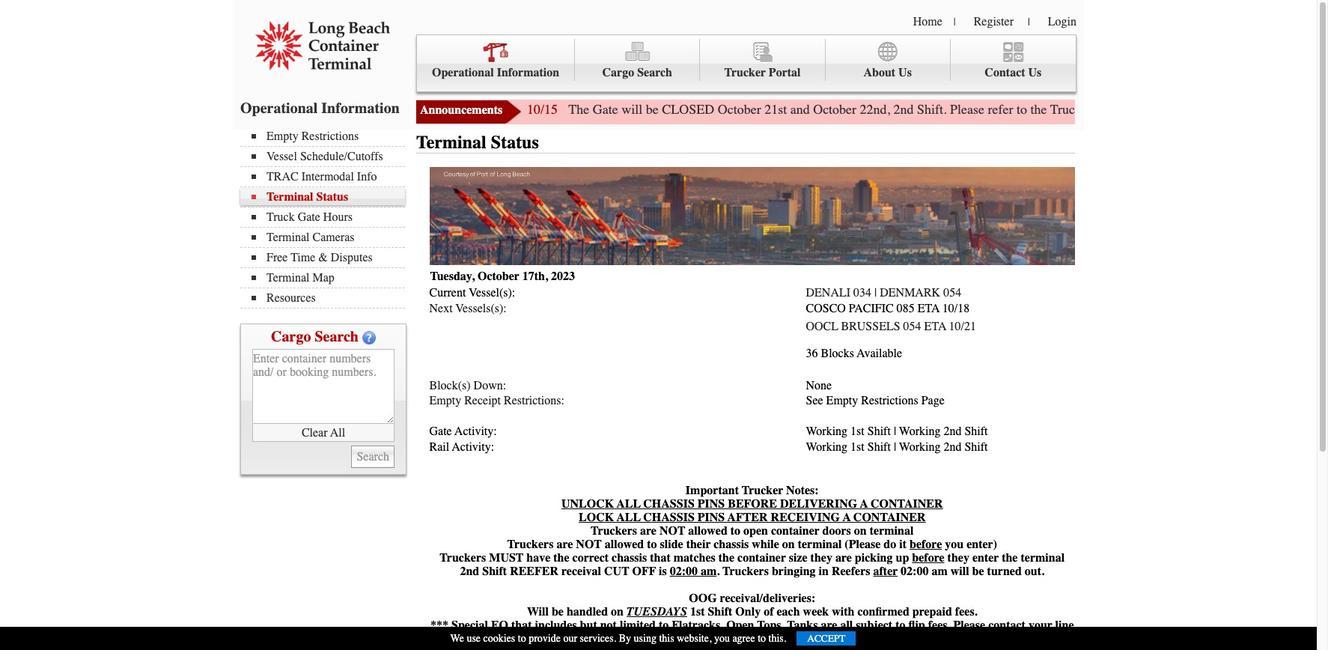 Task type: describe. For each thing, give the bounding box(es) containing it.
oocl brussels 054 eta 10/21
[[806, 320, 977, 333]]

gate inside the empty restrictions vessel schedule/cutoffs trac intermodal info terminal status truck gate hours terminal cameras free time & disputes terminal map resources
[[298, 210, 321, 224]]

2 horizontal spatial october
[[814, 101, 857, 118]]

all
[[330, 426, 345, 439]]

not
[[601, 619, 617, 632]]

| left 'login' link
[[1029, 16, 1031, 28]]

2 pins from the top
[[698, 511, 725, 524]]

turned
[[988, 565, 1022, 578]]

us for contact us
[[1029, 66, 1042, 79]]

1 horizontal spatial not
[[660, 524, 686, 538]]

contact us link
[[951, 39, 1076, 81]]

to left this.
[[758, 632, 766, 645]]

to up this
[[659, 619, 669, 632]]

before
[[728, 497, 778, 511]]

menu bar containing operational information
[[417, 34, 1077, 92]]

1 they from the left
[[811, 551, 833, 565]]

hours inside the empty restrictions vessel schedule/cutoffs trac intermodal info terminal status truck gate hours terminal cameras free time & disputes terminal map resources
[[323, 210, 353, 224]]

are left slide
[[641, 524, 657, 538]]

but
[[580, 619, 598, 632]]

on inside oog rec​eival/deliveries: will be handled on tuesdays 1st shift only of each week with confirmed prepaid fees. *** special eq that includes but not limited to flatracks, open tops, tanks are all subject to flip fees. please contact your line for rates ***
[[611, 605, 624, 619]]

operational inside menu bar
[[432, 66, 494, 79]]

by
[[619, 632, 632, 645]]

with
[[832, 605, 855, 619]]

page​
[[922, 394, 945, 408]]

is
[[659, 565, 667, 578]]

1 horizontal spatial terminal
[[870, 524, 914, 538]]

details
[[1291, 101, 1326, 118]]

denmark
[[880, 286, 941, 300]]

to left slide
[[647, 538, 657, 551]]

notes:
[[787, 484, 819, 497]]

important trucker notes: unlock all chassis pins before delivering a container lock all chassis pins after receiving a container truckers are not allowed to open container doors on terminal truckers are not allowed to slide their chassis while on terminal (please do it before you enter) truckers must have the correct chassis that matches the container size they are picking up before they enter the terminal 2nd shift reefer receival cut off​ is 02:00 am . ​truckers bringing in reefers after 02:00 am will be turned out.​
[[440, 484, 1065, 578]]

provide
[[529, 632, 561, 645]]

tuesdays
[[627, 605, 688, 619]]

activity: for ​rail activity:
[[452, 440, 495, 454]]

blocks
[[821, 347, 855, 360]]

empty restrictions vessel schedule/cutoffs trac intermodal info terminal status truck gate hours terminal cameras free time & disputes terminal map resources
[[267, 130, 383, 305]]

reefers
[[832, 565, 871, 578]]

trac
[[267, 170, 299, 184]]

do
[[884, 538, 897, 551]]

10/15
[[527, 101, 558, 118]]

slide
[[660, 538, 684, 551]]

pacific
[[849, 302, 894, 315]]

1 02:00 from the left
[[670, 565, 698, 578]]

oog
[[689, 592, 717, 605]]

special
[[452, 619, 488, 632]]

0 horizontal spatial ***
[[431, 619, 449, 632]]

ss
[[468, 302, 478, 315]]

0 horizontal spatial 054
[[904, 320, 922, 333]]

working down working 1st​​​ shift | working 2nd shift
[[900, 440, 941, 454]]

services.
[[580, 632, 617, 645]]

using
[[634, 632, 657, 645]]

block(s)
[[430, 379, 471, 392]]

register
[[974, 15, 1014, 28]]

cargo search inside cargo search link
[[603, 66, 673, 79]]

working down see
[[806, 440, 848, 454]]

0 vertical spatial will
[[622, 101, 643, 118]]

085
[[897, 302, 915, 315]]

17th,
[[523, 270, 548, 283]]

0 horizontal spatial operational
[[240, 100, 318, 117]]

1 vertical spatial search
[[315, 328, 359, 345]]

we use cookies to provide our services. by using this website, you agree to this.
[[451, 632, 787, 645]]

0 horizontal spatial october
[[478, 270, 520, 283]]

menu bar containing empty restrictions
[[240, 128, 413, 309]]

further
[[1225, 101, 1261, 118]]

1 vertical spatial empty
[[827, 394, 859, 408]]

includes
[[535, 619, 577, 632]]

10/15 the gate will be closed october 21st and october 22nd, 2nd shift. please refer to the truck gate hours web page for further gate details 
[[527, 101, 1329, 118]]

1 horizontal spatial allowed
[[689, 524, 728, 538]]

available
[[857, 347, 903, 360]]

cookies
[[484, 632, 516, 645]]

​rail activity:
[[430, 440, 495, 454]]

0 horizontal spatial not
[[576, 538, 602, 551]]

1 horizontal spatial october
[[718, 101, 762, 118]]

receival
[[562, 565, 602, 578]]

terminal down "trac"
[[267, 190, 314, 204]]

the right have
[[554, 551, 570, 565]]

all
[[841, 619, 853, 632]]

1 all from the top
[[617, 497, 641, 511]]

be inside important trucker notes: unlock all chassis pins before delivering a container lock all chassis pins after receiving a container truckers are not allowed to open container doors on terminal truckers are not allowed to slide their chassis while on terminal (please do it before you enter) truckers must have the correct chassis that matches the container size they are picking up before they enter the terminal 2nd shift reefer receival cut off​ is 02:00 am . ​truckers bringing in reefers after 02:00 am will be turned out.​
[[973, 565, 985, 578]]

1 horizontal spatial 054
[[944, 286, 962, 300]]

empty restrictions link
[[252, 130, 405, 143]]

free
[[267, 251, 288, 264]]

2 all from the top
[[617, 511, 641, 524]]

2023
[[551, 270, 575, 283]]

activity: for gate activity:
[[455, 425, 497, 439]]

2 horizontal spatial on
[[855, 524, 867, 538]]

gate right the in the top of the page
[[593, 101, 619, 118]]

important
[[686, 484, 739, 497]]

time
[[291, 251, 316, 264]]

use
[[467, 632, 481, 645]]

​truckers
[[723, 565, 769, 578]]

accept
[[808, 633, 846, 644]]

have
[[527, 551, 551, 565]]

free time & disputes link
[[252, 251, 405, 264]]

clear
[[302, 426, 328, 439]]

vessel schedule/cutoffs link
[[252, 150, 405, 163]]

are right in
[[836, 551, 852, 565]]

oocl
[[806, 320, 839, 333]]

0 horizontal spatial information
[[322, 100, 400, 117]]

1 pins from the top
[[698, 497, 725, 511]]

page
[[1177, 101, 1202, 118]]

brussels
[[842, 320, 901, 333]]

off​
[[633, 565, 656, 578]]

034
[[854, 286, 872, 300]]

about us link
[[826, 39, 951, 81]]

flip
[[909, 619, 926, 632]]

1 horizontal spatial truckers
[[508, 538, 554, 551]]

you inside important trucker notes: unlock all chassis pins before delivering a container lock all chassis pins after receiving a container truckers are not allowed to open container doors on terminal truckers are not allowed to slide their chassis while on terminal (please do it before you enter) truckers must have the correct chassis that matches the container size they are picking up before they enter the terminal 2nd shift reefer receival cut off​ is 02:00 am . ​truckers bringing in reefers after 02:00 am will be turned out.​
[[946, 538, 964, 551]]

0 vertical spatial hours
[[1115, 101, 1148, 118]]

handled
[[567, 605, 608, 619]]

0 horizontal spatial truckers
[[440, 551, 486, 565]]

register link
[[974, 15, 1014, 28]]

.
[[717, 565, 720, 578]]

container up do
[[854, 511, 926, 524]]

operational information inside menu bar
[[432, 66, 560, 79]]

and
[[791, 101, 810, 118]]

0 horizontal spatial fees.
[[929, 619, 951, 632]]

1 horizontal spatial 1st
[[851, 440, 865, 454]]

1 horizontal spatial a
[[861, 497, 869, 511]]

disputes
[[331, 251, 373, 264]]

cargo search link
[[575, 39, 701, 81]]

are right have
[[557, 538, 573, 551]]

the right enter on the bottom of the page
[[1002, 551, 1018, 565]]

see
[[806, 394, 824, 408]]

eq
[[491, 619, 509, 632]]

cosco pacific 085 eta 10/18
[[806, 302, 970, 315]]

em pty receipt restrictions:​
[[430, 394, 565, 408]]

ext
[[438, 302, 453, 315]]

n ext ve ss els(s):
[[430, 302, 507, 315]]

gate
[[1265, 101, 1287, 118]]

about
[[864, 66, 896, 79]]

1 horizontal spatial on
[[783, 538, 795, 551]]

size
[[789, 551, 808, 565]]

1 horizontal spatial truck
[[1051, 101, 1083, 118]]

2 they from the left
[[948, 551, 970, 565]]

confirmed
[[858, 605, 910, 619]]

resources
[[267, 291, 316, 305]]

36 blocks available
[[806, 347, 903, 360]]

us for about us
[[899, 66, 912, 79]]

shift inside oog rec​eival/deliveries: will be handled on tuesdays 1st shift only of each week with confirmed prepaid fees. *** special eq that includes but not limited to flatracks, open tops, tanks are all subject to flip fees. please contact your line for rates ***
[[708, 605, 733, 619]]

status inside the empty restrictions vessel schedule/cutoffs trac intermodal info terminal status truck gate hours terminal cameras free time & disputes terminal map resources
[[317, 190, 348, 204]]

tanks
[[788, 619, 818, 632]]

gate up ​rail
[[430, 425, 452, 439]]



Task type: vqa. For each thing, say whether or not it's contained in the screenshot.


Task type: locate. For each thing, give the bounding box(es) containing it.
1 horizontal spatial restrictions
[[862, 394, 919, 408]]

accept button
[[797, 631, 857, 646]]

allowed up matches
[[689, 524, 728, 538]]

0 vertical spatial please
[[951, 101, 985, 118]]

0 horizontal spatial a
[[843, 511, 851, 524]]

us
[[899, 66, 912, 79], [1029, 66, 1042, 79]]

| right 034
[[875, 286, 877, 300]]

am right up
[[932, 565, 948, 578]]

1 vertical spatial cargo search
[[271, 328, 359, 345]]

1st inside oog rec​eival/deliveries: will be handled on tuesdays 1st shift only of each week with confirmed prepaid fees. *** special eq that includes but not limited to flatracks, open tops, tanks are all subject to flip fees. please contact your line for rates ***
[[691, 605, 705, 619]]

fees. right 'prepaid'
[[956, 605, 978, 619]]

information inside menu bar
[[497, 66, 560, 79]]

allowed up cut
[[605, 538, 644, 551]]

that inside important trucker notes: unlock all chassis pins before delivering a container lock all chassis pins after receiving a container truckers are not allowed to open container doors on terminal truckers are not allowed to slide their chassis while on terminal (please do it before you enter) truckers must have the correct chassis that matches the container size they are picking up before they enter the terminal 2nd shift reefer receival cut off​ is 02:00 am . ​truckers bringing in reefers after 02:00 am will be turned out.​
[[650, 551, 671, 565]]

0 horizontal spatial on
[[611, 605, 624, 619]]

chassis up .
[[714, 538, 749, 551]]

1 am from the left
[[701, 565, 717, 578]]

after
[[728, 511, 768, 524]]

pins
[[698, 497, 725, 511], [698, 511, 725, 524]]

gate left web
[[1086, 101, 1111, 118]]

truckers up correct
[[591, 524, 638, 538]]

each
[[777, 605, 800, 619]]

cameras
[[313, 231, 355, 244]]

0 vertical spatial cargo
[[603, 66, 635, 79]]

1 vertical spatial activity:
[[452, 440, 495, 454]]

this
[[659, 632, 675, 645]]

october left 21st
[[718, 101, 762, 118]]

please left contact
[[954, 619, 986, 632]]

0 horizontal spatial restrictions
[[302, 130, 359, 143]]

trucker inside trucker portal link
[[725, 66, 766, 79]]

portal
[[769, 66, 801, 79]]

terminal down the announcements
[[417, 132, 487, 153]]

terminal
[[417, 132, 487, 153], [267, 190, 314, 204], [267, 231, 310, 244], [267, 271, 310, 285]]

their
[[687, 538, 711, 551]]

search
[[638, 66, 673, 79], [315, 328, 359, 345]]

10/18
[[943, 302, 970, 315]]

please left refer
[[951, 101, 985, 118]]

eta left 10/21
[[925, 320, 947, 333]]

operational information up the announcements
[[432, 66, 560, 79]]

operational up "vessel"
[[240, 100, 318, 117]]

0 horizontal spatial cargo search
[[271, 328, 359, 345]]

delivering
[[781, 497, 858, 511]]

terminal up resources
[[267, 271, 310, 285]]

pins down important
[[698, 511, 725, 524]]

terminal up in
[[798, 538, 842, 551]]

operational
[[432, 66, 494, 79], [240, 100, 318, 117]]

2 us from the left
[[1029, 66, 1042, 79]]

intermodal
[[302, 170, 354, 184]]

you left enter)
[[946, 538, 964, 551]]

*** right the rates
[[767, 632, 785, 646]]

1 vertical spatial will
[[951, 565, 970, 578]]

must
[[489, 551, 524, 565]]

1 horizontal spatial they
[[948, 551, 970, 565]]

you left agree
[[715, 632, 730, 645]]

restrictions inside the empty restrictions vessel schedule/cutoffs trac intermodal info terminal status truck gate hours terminal cameras free time & disputes terminal map resources
[[302, 130, 359, 143]]

to right refer
[[1017, 101, 1028, 118]]

1 horizontal spatial cargo
[[603, 66, 635, 79]]

information
[[497, 66, 560, 79], [322, 100, 400, 117]]

0 horizontal spatial status
[[317, 190, 348, 204]]

subject
[[856, 619, 893, 632]]

refer
[[989, 101, 1014, 118]]

be
[[646, 101, 659, 118], [973, 565, 985, 578], [552, 605, 564, 619]]

working left 1st​​​
[[806, 425, 848, 439]]

1 horizontal spatial will
[[951, 565, 970, 578]]

1 horizontal spatial that
[[650, 551, 671, 565]]

menu bar
[[417, 34, 1077, 92], [240, 128, 413, 309]]

empty right see
[[827, 394, 859, 408]]

1st down 1st​​​
[[851, 440, 865, 454]]

0 vertical spatial that
[[650, 551, 671, 565]]

that inside oog rec​eival/deliveries: will be handled on tuesdays 1st shift only of each week with confirmed prepaid fees. *** special eq that includes but not limited to flatracks, open tops, tanks are all subject to flip fees. please contact your line for rates ***
[[512, 619, 532, 632]]

2nd inside important trucker notes: unlock all chassis pins before delivering a container lock all chassis pins after receiving a container truckers are not allowed to open container doors on terminal truckers are not allowed to slide their chassis while on terminal (please do it before you enter) truckers must have the correct chassis that matches the container size they are picking up before they enter the terminal 2nd shift reefer receival cut off​ is 02:00 am . ​truckers bringing in reefers after 02:00 am will be turned out.​
[[460, 565, 480, 578]]

terminal up free
[[267, 231, 310, 244]]

0 vertical spatial truck
[[1051, 101, 1083, 118]]

0 vertical spatial activity:
[[455, 425, 497, 439]]

resources link
[[252, 291, 405, 305]]

1 vertical spatial status
[[317, 190, 348, 204]]

2 horizontal spatial truckers
[[591, 524, 638, 538]]

fees. right flip
[[929, 619, 951, 632]]

0 vertical spatial status
[[491, 132, 539, 153]]

1 horizontal spatial be
[[646, 101, 659, 118]]

1 vertical spatial you
[[715, 632, 730, 645]]

1 us from the left
[[899, 66, 912, 79]]

terminal map link
[[252, 271, 405, 285]]

schedule/cutoffs
[[300, 150, 383, 163]]

that
[[650, 551, 671, 565], [512, 619, 532, 632]]

0 vertical spatial be
[[646, 101, 659, 118]]

| up working 1st shift | working 2nd shift
[[894, 425, 897, 439]]

am up oog
[[701, 565, 717, 578]]

1 vertical spatial container
[[738, 551, 786, 565]]

not
[[660, 524, 686, 538], [576, 538, 602, 551]]

on right doors
[[855, 524, 867, 538]]

not down lock
[[576, 538, 602, 551]]

cargo search up 'closed'
[[603, 66, 673, 79]]

0 horizontal spatial chassis
[[612, 551, 647, 565]]

02:00 right after
[[901, 565, 929, 578]]

2 am from the left
[[932, 565, 948, 578]]

0 vertical spatial trucker
[[725, 66, 766, 79]]

truckers up reefer
[[508, 538, 554, 551]]

02:00
[[670, 565, 698, 578], [901, 565, 929, 578]]

container up it at bottom right
[[871, 497, 944, 511]]

trac intermodal info link
[[252, 170, 405, 184]]

2 vertical spatial be
[[552, 605, 564, 619]]

will
[[527, 605, 549, 619]]

None submit
[[352, 446, 395, 468]]

closed
[[662, 101, 715, 118]]

1 horizontal spatial status
[[491, 132, 539, 153]]

***
[[431, 619, 449, 632], [767, 632, 785, 646]]

1 horizontal spatial operational information
[[432, 66, 560, 79]]

cargo inside menu bar
[[603, 66, 635, 79]]

0 vertical spatial you
[[946, 538, 964, 551]]

0 vertical spatial restrictions
[[302, 130, 359, 143]]

flatracks,
[[672, 619, 724, 632]]

terminal up up
[[870, 524, 914, 538]]

allowed
[[689, 524, 728, 538], [605, 538, 644, 551]]

eta right 085
[[918, 302, 940, 315]]

working 1st shift | working 2nd shift
[[806, 440, 988, 454]]

0 horizontal spatial that
[[512, 619, 532, 632]]

0 vertical spatial menu bar
[[417, 34, 1077, 92]]

1 vertical spatial cargo
[[271, 328, 311, 345]]

054 down 085
[[904, 320, 922, 333]]

empty up "vessel"
[[267, 130, 299, 143]]

truck down "trac"
[[267, 210, 295, 224]]

&
[[319, 251, 328, 264]]

open
[[744, 524, 769, 538]]

info
[[357, 170, 377, 184]]

will left enter on the bottom of the page
[[951, 565, 970, 578]]

down:
[[474, 379, 507, 392]]

1 vertical spatial eta
[[925, 320, 947, 333]]

before right up
[[913, 551, 945, 565]]

contact
[[985, 66, 1026, 79]]

login
[[1049, 15, 1077, 28]]

search up 'closed'
[[638, 66, 673, 79]]

operational up the announcements
[[432, 66, 494, 79]]

your
[[1029, 619, 1053, 632]]

1 vertical spatial operational
[[240, 100, 318, 117]]

container down open
[[738, 551, 786, 565]]

working 1st​​​ shift | working 2nd shift
[[806, 425, 988, 439]]

search down resources link
[[315, 328, 359, 345]]

terminal right enter on the bottom of the page
[[1021, 551, 1065, 565]]

1 horizontal spatial am
[[932, 565, 948, 578]]

are up accept
[[821, 619, 838, 632]]

week
[[803, 605, 829, 619]]

the right refer
[[1031, 101, 1048, 118]]

container
[[871, 497, 944, 511], [854, 511, 926, 524]]

0 vertical spatial container
[[772, 524, 820, 538]]

to left flip
[[896, 619, 906, 632]]

are inside oog rec​eival/deliveries: will be handled on tuesdays 1st shift only of each week with confirmed prepaid fees. *** special eq that includes but not limited to flatracks, open tops, tanks are all subject to flip fees. please contact your line for rates ***
[[821, 619, 838, 632]]

1 vertical spatial operational information
[[240, 100, 400, 117]]

0 horizontal spatial am
[[701, 565, 717, 578]]

us right about
[[899, 66, 912, 79]]

1 horizontal spatial ***
[[767, 632, 785, 646]]

els(s):
[[478, 302, 507, 315]]

truck gate hours link
[[252, 210, 405, 224]]

they
[[811, 551, 833, 565], [948, 551, 970, 565]]

will inside important trucker notes: unlock all chassis pins before delivering a container lock all chassis pins after receiving a container truckers are not allowed to open container doors on terminal truckers are not allowed to slide their chassis while on terminal (please do it before you enter) truckers must have the correct chassis that matches the container size they are picking up before they enter the terminal 2nd shift reefer receival cut off​ is 02:00 am . ​truckers bringing in reefers after 02:00 am will be turned out.​
[[951, 565, 970, 578]]

be inside oog rec​eival/deliveries: will be handled on tuesdays 1st shift only of each week with confirmed prepaid fees. *** special eq that includes but not limited to flatracks, open tops, tanks are all subject to flip fees. please contact your line for rates ***
[[552, 605, 564, 619]]

us right contact at the top right of the page
[[1029, 66, 1042, 79]]

operational information
[[432, 66, 560, 79], [240, 100, 400, 117]]

matches
[[674, 551, 716, 565]]

for inside oog rec​eival/deliveries: will be handled on tuesdays 1st shift only of each week with confirmed prepaid fees. *** special eq that includes but not limited to flatracks, open tops, tanks are all subject to flip fees. please contact your line for rates ***
[[720, 632, 736, 646]]

october up 'vessel(s):'
[[478, 270, 520, 283]]

0 vertical spatial eta
[[918, 302, 940, 315]]

activity: up ​rail activity:
[[455, 425, 497, 439]]

truckers left 'must'
[[440, 551, 486, 565]]

gate up terminal cameras 'link'
[[298, 210, 321, 224]]

1 vertical spatial information
[[322, 100, 400, 117]]

1 horizontal spatial you
[[946, 538, 964, 551]]

to left provide
[[518, 632, 526, 645]]

21st
[[765, 101, 787, 118]]

*** left the special
[[431, 619, 449, 632]]

correct
[[573, 551, 609, 565]]

1 chassis from the top
[[644, 497, 695, 511]]

current vessel(s):
[[430, 286, 516, 300]]

for left the rates
[[720, 632, 736, 646]]

0 horizontal spatial truck
[[267, 210, 295, 224]]

0 horizontal spatial search
[[315, 328, 359, 345]]

enter
[[973, 551, 1000, 565]]

while
[[752, 538, 780, 551]]

1st up website,
[[691, 605, 705, 619]]

information up 10/15
[[497, 66, 560, 79]]

22nd,
[[860, 101, 891, 118]]

in
[[819, 565, 829, 578]]

contact us
[[985, 66, 1042, 79]]

0 horizontal spatial 1st
[[691, 605, 705, 619]]

Enter container numbers and/ or booking numbers.  text field
[[252, 349, 395, 424]]

0 horizontal spatial they
[[811, 551, 833, 565]]

contact
[[989, 619, 1026, 632]]

tuesday, october 17th, 2023
[[430, 270, 575, 283]]

information up empty restrictions link in the top left of the page
[[322, 100, 400, 117]]

2 chassis from the top
[[644, 511, 695, 524]]

pins left after
[[698, 497, 725, 511]]

before right it at bottom right
[[910, 538, 943, 551]]

0 vertical spatial operational
[[432, 66, 494, 79]]

0 vertical spatial cargo search
[[603, 66, 673, 79]]

0 horizontal spatial allowed
[[605, 538, 644, 551]]

search inside menu bar
[[638, 66, 673, 79]]

please inside oog rec​eival/deliveries: will be handled on tuesdays 1st shift only of each week with confirmed prepaid fees. *** special eq that includes but not limited to flatracks, open tops, tanks are all subject to flip fees. please contact your line for rates ***
[[954, 619, 986, 632]]

receipt
[[465, 394, 501, 408]]

1 horizontal spatial search
[[638, 66, 673, 79]]

1 horizontal spatial menu bar
[[417, 34, 1077, 92]]

2 horizontal spatial terminal
[[1021, 551, 1065, 565]]

home link
[[914, 15, 943, 28]]

1 horizontal spatial hours
[[1115, 101, 1148, 118]]

trucker left portal
[[725, 66, 766, 79]]

reefer
[[510, 565, 559, 578]]

0 horizontal spatial operational information
[[240, 100, 400, 117]]

0 vertical spatial 054
[[944, 286, 962, 300]]

02:00 right is
[[670, 565, 698, 578]]

0 horizontal spatial us
[[899, 66, 912, 79]]

hours left web
[[1115, 101, 1148, 118]]

open
[[727, 619, 755, 632]]

activity: down gate activity:
[[452, 440, 495, 454]]

1 horizontal spatial 02:00
[[901, 565, 929, 578]]

0 vertical spatial 1st
[[851, 440, 865, 454]]

cosco
[[806, 302, 846, 315]]

be left 'closed'
[[646, 101, 659, 118]]

trucker inside important trucker notes: unlock all chassis pins before delivering a container lock all chassis pins after receiving a container truckers are not allowed to open container doors on terminal truckers are not allowed to slide their chassis while on terminal (please do it before you enter) truckers must have the correct chassis that matches the container size they are picking up before they enter the terminal 2nd shift reefer receival cut off​ is 02:00 am . ​truckers bringing in reefers after 02:00 am will be turned out.​
[[742, 484, 784, 497]]

1 horizontal spatial information
[[497, 66, 560, 79]]

1 vertical spatial 1st
[[691, 605, 705, 619]]

0 vertical spatial for
[[1206, 101, 1221, 118]]

0 horizontal spatial 02:00
[[670, 565, 698, 578]]

fees.
[[956, 605, 978, 619], [929, 619, 951, 632]]

1 horizontal spatial operational
[[432, 66, 494, 79]]

1 vertical spatial be
[[973, 565, 985, 578]]

will down cargo search link
[[622, 101, 643, 118]]

shift
[[868, 425, 891, 439], [965, 425, 988, 439], [868, 440, 891, 454], [965, 440, 988, 454], [483, 565, 507, 578], [708, 605, 733, 619]]

054 up 10/18
[[944, 286, 962, 300]]

that right 'eq'
[[512, 619, 532, 632]]

0 horizontal spatial will
[[622, 101, 643, 118]]

1 vertical spatial truck
[[267, 210, 295, 224]]

truck inside the empty restrictions vessel schedule/cutoffs trac intermodal info terminal status truck gate hours terminal cameras free time & disputes terminal map resources
[[267, 210, 295, 224]]

see empty restrictions page​
[[806, 394, 945, 408]]

limited
[[620, 619, 656, 632]]

shift inside important trucker notes: unlock all chassis pins before delivering a container lock all chassis pins after receiving a container truckers are not allowed to open container doors on terminal truckers are not allowed to slide their chassis while on terminal (please do it before you enter) truckers must have the correct chassis that matches the container size they are picking up before they enter the terminal 2nd shift reefer receival cut off​ is 02:00 am . ​truckers bringing in reefers after 02:00 am will be turned out.​
[[483, 565, 507, 578]]

be right "will" on the bottom left of the page
[[552, 605, 564, 619]]

be left turned
[[973, 565, 985, 578]]

not left "their"
[[660, 524, 686, 538]]

| right home
[[954, 16, 956, 28]]

1 horizontal spatial empty
[[827, 394, 859, 408]]

trucker
[[725, 66, 766, 79], [742, 484, 784, 497]]

web
[[1151, 101, 1174, 118]]

0 vertical spatial search
[[638, 66, 673, 79]]

that left matches
[[650, 551, 671, 565]]

map
[[313, 271, 335, 285]]

1 vertical spatial restrictions
[[862, 394, 919, 408]]

october right and
[[814, 101, 857, 118]]

on up 'we use cookies to provide our services. by using this website, you agree to this.'
[[611, 605, 624, 619]]

0 vertical spatial operational information
[[432, 66, 560, 79]]

1 vertical spatial 054
[[904, 320, 922, 333]]

working up working 1st shift | working 2nd shift
[[900, 425, 941, 439]]

current
[[430, 286, 466, 300]]

after
[[874, 565, 898, 578]]

eta for 10/18
[[918, 302, 940, 315]]

0 horizontal spatial you
[[715, 632, 730, 645]]

cargo search down resources link
[[271, 328, 359, 345]]

1 vertical spatial trucker
[[742, 484, 784, 497]]

1 horizontal spatial fees.
[[956, 605, 978, 619]]

eta for 10/21
[[925, 320, 947, 333]]

clear all
[[302, 426, 345, 439]]

trucker up after
[[742, 484, 784, 497]]

they right size
[[811, 551, 833, 565]]

1 vertical spatial menu bar
[[240, 128, 413, 309]]

0 horizontal spatial terminal
[[798, 538, 842, 551]]

operational information up empty restrictions link in the top left of the page
[[240, 100, 400, 117]]

block(s) down:
[[430, 379, 507, 392]]

status down trac intermodal info link
[[317, 190, 348, 204]]

of
[[764, 605, 774, 619]]

restrictions up working 1st​​​ shift | working 2nd shift
[[862, 394, 919, 408]]

on right while
[[783, 538, 795, 551]]

to left open
[[731, 524, 741, 538]]

1 horizontal spatial for
[[1206, 101, 1221, 118]]

0 horizontal spatial be
[[552, 605, 564, 619]]

1 horizontal spatial chassis
[[714, 538, 749, 551]]

| down working 1st​​​ shift | working 2nd shift
[[894, 440, 897, 454]]

truck right refer
[[1051, 101, 1083, 118]]

empty inside the empty restrictions vessel schedule/cutoffs trac intermodal info terminal status truck gate hours terminal cameras free time & disputes terminal map resources
[[267, 130, 299, 143]]

the right "their"
[[719, 551, 735, 565]]

2 02:00 from the left
[[901, 565, 929, 578]]

hours up cameras
[[323, 210, 353, 224]]

home
[[914, 15, 943, 28]]

to
[[1017, 101, 1028, 118], [731, 524, 741, 538], [647, 538, 657, 551], [659, 619, 669, 632], [896, 619, 906, 632], [518, 632, 526, 645], [758, 632, 766, 645]]

ve
[[456, 302, 468, 315]]

1 vertical spatial for
[[720, 632, 736, 646]]

0 horizontal spatial cargo
[[271, 328, 311, 345]]

status down 10/15
[[491, 132, 539, 153]]

our
[[564, 632, 578, 645]]

1 horizontal spatial us
[[1029, 66, 1042, 79]]



